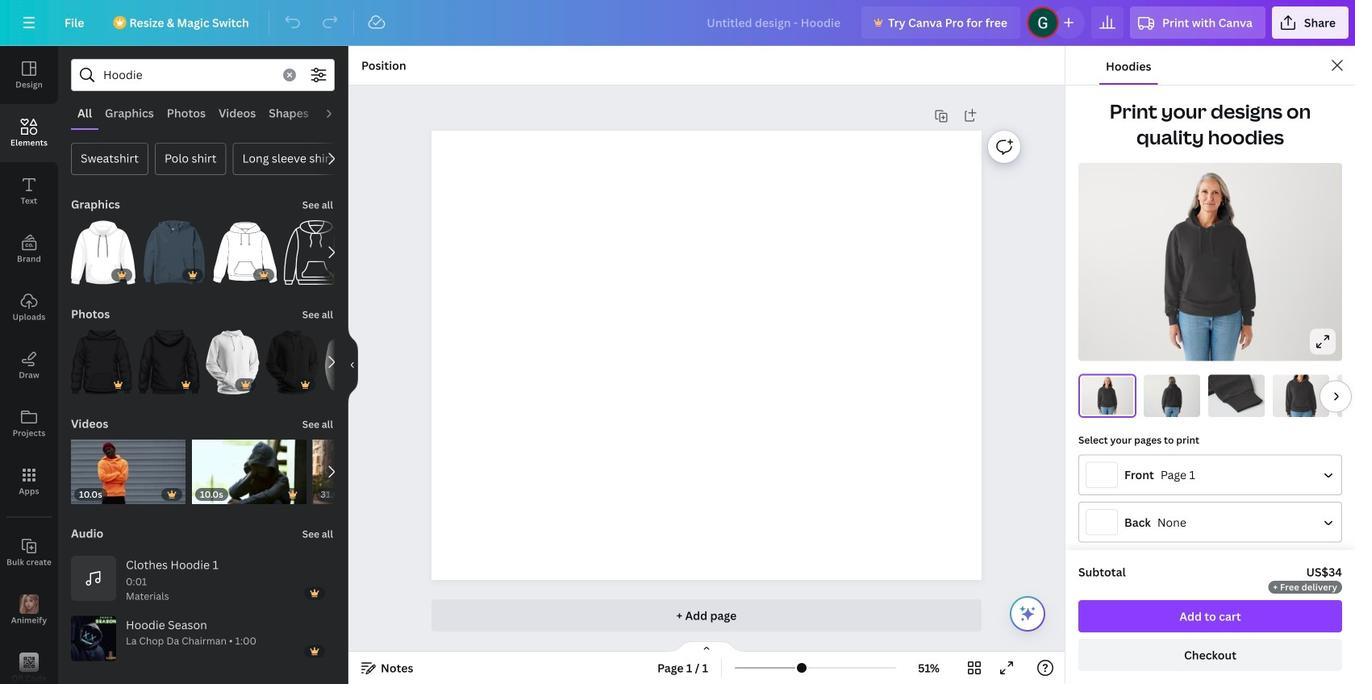Task type: vqa. For each thing, say whether or not it's contained in the screenshot.
Brand and Strategy's Brand
no



Task type: describe. For each thing, give the bounding box(es) containing it.
show pages image
[[668, 641, 746, 654]]

black hoodie closeup image
[[138, 330, 200, 395]]

show preview 3 of the design image
[[1209, 375, 1265, 417]]

60 seconds element
[[126, 634, 257, 661]]

2 white hoodie cutout image from the left
[[325, 330, 377, 395]]

main menu bar
[[0, 0, 1356, 46]]

materials, 1 seconds element
[[126, 574, 171, 603]]

show preview 4 of the design image
[[1273, 375, 1330, 417]]

show preview 5 of the design image
[[1338, 375, 1356, 417]]

canva assistant image
[[1018, 604, 1038, 624]]



Task type: locate. For each thing, give the bounding box(es) containing it.
white hoodie cutout image right black hoodie cutout image on the left of page
[[325, 330, 377, 395]]

side panel tab list
[[0, 46, 58, 684]]

group
[[71, 211, 136, 285], [142, 211, 207, 285], [213, 211, 278, 285], [284, 220, 349, 285], [71, 320, 132, 395], [138, 320, 200, 395], [206, 320, 259, 395], [266, 320, 319, 395], [71, 430, 185, 504], [192, 430, 306, 504], [313, 440, 426, 504]]

1 white hoodie cutout image from the left
[[206, 330, 259, 395]]

1 horizontal spatial white hoodie cutout image
[[325, 330, 377, 395]]

blue hoodie illustration image
[[142, 220, 207, 285]]

Design title text field
[[694, 6, 855, 39]]

black hoody cutout image
[[71, 330, 132, 395]]

Search elements search field
[[103, 60, 274, 90]]

white hoodie cutout image
[[206, 330, 259, 395], [325, 330, 377, 395]]

front of basic white hoodie isolated image
[[71, 220, 136, 285]]

hoody flat mockup image
[[213, 220, 278, 285]]

hide image
[[348, 326, 358, 404]]

0 horizontal spatial white hoodie cutout image
[[206, 330, 259, 395]]

white hoodie cutout image left black hoodie cutout image on the left of page
[[206, 330, 259, 395]]

show preview 2 of the design image
[[1144, 375, 1201, 417]]

show preview 1 of the design image
[[1080, 375, 1136, 417]]

Zoom button
[[903, 655, 955, 681]]

black hoodie cutout image
[[266, 330, 319, 395]]



